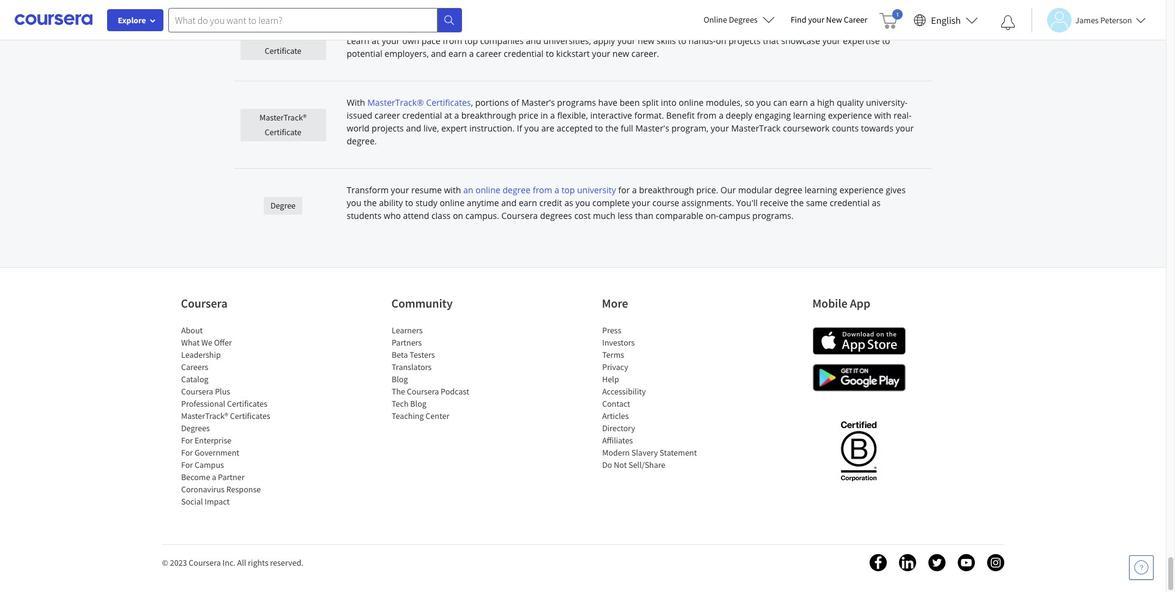 Task type: locate. For each thing, give the bounding box(es) containing it.
receive
[[760, 197, 789, 209]]

0 vertical spatial learning
[[794, 110, 826, 121]]

2 row from the top
[[234, 81, 932, 169]]

companies
[[480, 35, 524, 47]]

directory
[[602, 423, 635, 434]]

much
[[593, 210, 616, 222]]

change
[[537, 22, 566, 34]]

1 horizontal spatial with
[[875, 110, 892, 121]]

coursera inside for a breakthrough price. our modular degree learning experience gives you the ability to study online anytime and earn credit as you complete your course assignments. you'll receive the same credential as students who attend class on campus. coursera degrees cost much less than comparable on-campus programs.
[[502, 210, 538, 222]]

row containing transform your resume with
[[234, 169, 932, 243]]

earn down start
[[449, 48, 467, 59]]

2 vertical spatial from
[[533, 184, 553, 196]]

0 vertical spatial at
[[372, 35, 380, 47]]

our
[[721, 184, 736, 196]]

1 horizontal spatial degree
[[775, 184, 803, 196]]

2 horizontal spatial on
[[739, 22, 749, 34]]

all
[[237, 558, 246, 569]]

degree for from
[[503, 184, 531, 196]]

a right start
[[473, 22, 478, 34]]

online up the anytime
[[476, 184, 501, 196]]

3 row from the top
[[234, 169, 932, 243]]

less
[[618, 210, 633, 222]]

a down modules,
[[719, 110, 724, 121]]

credential right same at the top of page
[[830, 197, 870, 209]]

0 vertical spatial certificate
[[265, 45, 302, 56]]

blog up teaching center link
[[410, 399, 426, 410]]

on right class
[[453, 210, 463, 222]]

online degrees
[[704, 14, 758, 25]]

list for more
[[602, 325, 706, 471]]

2 vertical spatial online
[[440, 197, 465, 209]]

0 horizontal spatial new
[[480, 22, 497, 34]]

you right if
[[525, 122, 539, 134]]

1 horizontal spatial as
[[872, 197, 881, 209]]

at up potential
[[372, 35, 380, 47]]

from up program, on the top of the page
[[697, 110, 717, 121]]

certificate inside the mastertrack® certificate
[[265, 126, 302, 137]]

mobile app
[[813, 296, 871, 311]]

experience inside for a breakthrough price. our modular degree learning experience gives you the ability to study online anytime and earn credit as you complete your course assignments. you'll receive the same credential as students who attend class on campus. coursera degrees cost much less than comparable on-campus programs.
[[840, 184, 884, 196]]

1 vertical spatial for
[[181, 448, 193, 459]]

row containing whether you're looking to start a new career or change your current one,
[[234, 7, 932, 81]]

credential inside on coursera help you become job ready. learn at your own pace from top companies and universities, apply your new skills to hands-on projects that showcase your expertise to potential employers, and earn a career credential to kickstart your new career.
[[504, 48, 544, 59]]

2 horizontal spatial earn
[[790, 97, 808, 108]]

0 vertical spatial on
[[739, 22, 749, 34]]

coronavirus
[[181, 484, 224, 495]]

3 list from the left
[[602, 325, 706, 471]]

a right in
[[550, 110, 555, 121]]

on inside for a breakthrough price. our modular degree learning experience gives you the ability to study online anytime and earn credit as you complete your course assignments. you'll receive the same credential as students who attend class on campus. coursera degrees cost much less than comparable on-campus programs.
[[453, 210, 463, 222]]

mastertrack® certificates link up "live,"
[[368, 97, 471, 108]]

online up benefit
[[679, 97, 704, 108]]

experience
[[828, 110, 872, 121], [840, 184, 884, 196]]

list for community
[[392, 325, 496, 422]]

degree for learning
[[775, 184, 803, 196]]

list containing press
[[602, 325, 706, 471]]

0 vertical spatial earn
[[449, 48, 467, 59]]

coursera down catalog link
[[181, 386, 213, 397]]

you're
[[384, 22, 408, 34]]

2 horizontal spatial online
[[679, 97, 704, 108]]

2 certificate from the top
[[265, 126, 302, 137]]

blog up the
[[392, 374, 408, 385]]

to down ready.
[[882, 35, 891, 47]]

projects down "online degrees" dropdown button
[[729, 35, 761, 47]]

1 vertical spatial mastertrack®
[[260, 112, 307, 123]]

None search field
[[168, 8, 462, 32]]

for up "for campus" link
[[181, 448, 193, 459]]

your up the than
[[632, 197, 651, 209]]

on right online
[[739, 22, 749, 34]]

modules,
[[706, 97, 743, 108]]

1 horizontal spatial mastertrack® certificates link
[[368, 97, 471, 108]]

list
[[181, 325, 285, 508], [392, 325, 496, 422], [602, 325, 706, 471]]

credential
[[504, 48, 544, 59], [402, 110, 442, 121], [830, 197, 870, 209]]

1 vertical spatial professional certificates link
[[181, 399, 267, 410]]

students
[[347, 210, 382, 222]]

potential
[[347, 48, 383, 59]]

0 vertical spatial breakthrough
[[462, 110, 517, 121]]

1 vertical spatial learning
[[805, 184, 838, 196]]

2 vertical spatial for
[[181, 460, 193, 471]]

0 horizontal spatial earn
[[449, 48, 467, 59]]

to right skills
[[678, 35, 687, 47]]

a right for
[[632, 184, 637, 196]]

1 vertical spatial experience
[[840, 184, 884, 196]]

become a partner link
[[181, 472, 244, 483]]

breakthrough up instruction.
[[462, 110, 517, 121]]

coursera up about link
[[181, 296, 228, 311]]

credential down companies in the left top of the page
[[504, 48, 544, 59]]

learning up the coursework
[[794, 110, 826, 121]]

with
[[347, 97, 365, 108]]

1 as from the left
[[565, 197, 574, 209]]

1 horizontal spatial earn
[[519, 197, 537, 209]]

1 horizontal spatial breakthrough
[[639, 184, 694, 196]]

cell
[[332, 0, 932, 6]]

beta testers link
[[392, 350, 435, 361]]

2 vertical spatial new
[[613, 48, 630, 59]]

tech blog link
[[392, 399, 426, 410]]

coursera down an online degree from a top university link
[[502, 210, 538, 222]]

new up companies in the left top of the page
[[480, 22, 497, 34]]

0 vertical spatial with
[[875, 110, 892, 121]]

slavery
[[631, 448, 658, 459]]

whether you're looking to start a new career or change your current one, professional certificates
[[347, 22, 737, 34]]

at inside on coursera help you become job ready. learn at your own pace from top companies and universities, apply your new skills to hands-on projects that showcase your expertise to potential employers, and earn a career credential to kickstart your new career.
[[372, 35, 380, 47]]

experience left gives on the top right of the page
[[840, 184, 884, 196]]

degrees up for enterprise link
[[181, 423, 210, 434]]

2 as from the left
[[872, 197, 881, 209]]

career down with mastertrack® certificates
[[375, 110, 400, 121]]

0 horizontal spatial list
[[181, 325, 285, 508]]

0 vertical spatial projects
[[729, 35, 761, 47]]

new
[[827, 14, 843, 25]]

what we offer link
[[181, 337, 232, 348]]

from down start
[[443, 35, 462, 47]]

credit
[[540, 197, 562, 209]]

university
[[577, 184, 616, 196]]

and down or
[[526, 35, 541, 47]]

coursera plus link
[[181, 386, 230, 397]]

career.
[[632, 48, 660, 59]]

1 row from the top
[[234, 7, 932, 81]]

top up credit
[[562, 184, 575, 196]]

2 horizontal spatial new
[[638, 35, 655, 47]]

career
[[499, 22, 524, 34], [476, 48, 502, 59], [375, 110, 400, 121]]

explore button
[[107, 9, 163, 31]]

1 horizontal spatial projects
[[729, 35, 761, 47]]

earn right can
[[790, 97, 808, 108]]

certificates
[[692, 22, 737, 34], [426, 97, 471, 108], [227, 399, 267, 410], [230, 411, 270, 422]]

1 vertical spatial certificate
[[265, 126, 302, 137]]

credential inside the ", portions of master's programs have been split into online modules, so you can earn a high quality university- issued career credential at a breakthrough price in a flexible, interactive format. benefit from a deeply engaging learning experience with real- world projects and live, expert instruction. if you are accepted to the full master's program, your mastertrack coursework counts towards your degree."
[[402, 110, 442, 121]]

top down start
[[465, 35, 478, 47]]

1 vertical spatial new
[[638, 35, 655, 47]]

you
[[810, 22, 825, 34], [757, 97, 771, 108], [525, 122, 539, 134], [347, 197, 362, 209], [576, 197, 590, 209]]

career down companies in the left top of the page
[[476, 48, 502, 59]]

help center image
[[1135, 561, 1149, 576]]

2 horizontal spatial list
[[602, 325, 706, 471]]

coursera inside 'learners partners beta testers translators blog the coursera podcast tech blog teaching center'
[[407, 386, 439, 397]]

with down university-
[[875, 110, 892, 121]]

coursera up the 'tech blog' link
[[407, 386, 439, 397]]

with left an
[[444, 184, 461, 196]]

2 horizontal spatial from
[[697, 110, 717, 121]]

professional certificates link up hands-
[[640, 22, 737, 34]]

0 horizontal spatial at
[[372, 35, 380, 47]]

you right help
[[810, 22, 825, 34]]

1 degree from the left
[[503, 184, 531, 196]]

a down campus
[[212, 472, 216, 483]]

a inside on coursera help you become job ready. learn at your own pace from top companies and universities, apply your new skills to hands-on projects that showcase your expertise to potential employers, and earn a career credential to kickstart your new career.
[[469, 48, 474, 59]]

modern slavery statement link
[[602, 448, 697, 459]]

into
[[661, 97, 677, 108]]

you'll
[[737, 197, 758, 209]]

as right credit
[[565, 197, 574, 209]]

coursera up that
[[751, 22, 788, 34]]

2 degree from the left
[[775, 184, 803, 196]]

new up career.
[[638, 35, 655, 47]]

1 vertical spatial breakthrough
[[639, 184, 694, 196]]

not
[[614, 460, 627, 471]]

for
[[181, 435, 193, 446], [181, 448, 193, 459], [181, 460, 193, 471]]

0 horizontal spatial projects
[[372, 122, 404, 134]]

0 horizontal spatial on
[[453, 210, 463, 222]]

as right same at the top of page
[[872, 197, 881, 209]]

breakthrough inside the ", portions of master's programs have been split into online modules, so you can earn a high quality university- issued career credential at a breakthrough price in a flexible, interactive format. benefit from a deeply engaging learning experience with real- world projects and live, expert instruction. if you are accepted to the full master's program, your mastertrack coursework counts towards your degree."
[[462, 110, 517, 121]]

the coursera podcast link
[[392, 386, 469, 397]]

1 horizontal spatial professional certificates link
[[640, 22, 737, 34]]

0 horizontal spatial as
[[565, 197, 574, 209]]

online up class
[[440, 197, 465, 209]]

start
[[452, 22, 471, 34]]

attend
[[403, 210, 429, 222]]

2 horizontal spatial credential
[[830, 197, 870, 209]]

row containing with
[[234, 81, 932, 169]]

0 horizontal spatial breakthrough
[[462, 110, 517, 121]]

0 vertical spatial professional certificates link
[[640, 22, 737, 34]]

a down start
[[469, 48, 474, 59]]

tech
[[392, 399, 408, 410]]

coursera facebook image
[[870, 555, 887, 572]]

social
[[181, 497, 203, 508]]

2 vertical spatial on
[[453, 210, 463, 222]]

an online degree from a top university link
[[464, 184, 616, 196]]

0 vertical spatial from
[[443, 35, 462, 47]]

1 vertical spatial blog
[[410, 399, 426, 410]]

0 horizontal spatial online
[[440, 197, 465, 209]]

a left high
[[811, 97, 815, 108]]

0 horizontal spatial top
[[465, 35, 478, 47]]

2 vertical spatial credential
[[830, 197, 870, 209]]

experience down quality
[[828, 110, 872, 121]]

master's
[[522, 97, 555, 108]]

and down pace in the left of the page
[[431, 48, 446, 59]]

0 vertical spatial top
[[465, 35, 478, 47]]

mastertrack® inside about what we offer leadership careers catalog coursera plus professional certificates mastertrack® certificates degrees for enterprise for government for campus become a partner coronavirus response social impact
[[181, 411, 228, 422]]

degree
[[271, 200, 296, 211]]

counts
[[832, 122, 859, 134]]

the inside the ", portions of master's programs have been split into online modules, so you can earn a high quality university- issued career credential at a breakthrough price in a flexible, interactive format. benefit from a deeply engaging learning experience with real- world projects and live, expert instruction. if you are accepted to the full master's program, your mastertrack coursework counts towards your degree."
[[606, 122, 619, 134]]

cost
[[575, 210, 591, 222]]

projects up degree.
[[372, 122, 404, 134]]

a inside for a breakthrough price. our modular degree learning experience gives you the ability to study online anytime and earn credit as you complete your course assignments. you'll receive the same credential as students who attend class on campus. coursera degrees cost much less than comparable on-campus programs.
[[632, 184, 637, 196]]

1 certificate from the top
[[265, 45, 302, 56]]

coursera instagram image
[[987, 555, 1004, 572]]

professional
[[640, 22, 690, 34], [261, 31, 305, 42], [181, 399, 225, 410]]

same
[[806, 197, 828, 209]]

breakthrough up course
[[639, 184, 694, 196]]

format.
[[635, 110, 664, 121]]

to left start
[[442, 22, 450, 34]]

2 horizontal spatial mastertrack®
[[368, 97, 424, 108]]

new down apply
[[613, 48, 630, 59]]

1 horizontal spatial the
[[606, 122, 619, 134]]

and right the anytime
[[502, 197, 517, 209]]

your up the ability
[[391, 184, 409, 196]]

1 for from the top
[[181, 435, 193, 446]]

degrees right online
[[729, 14, 758, 25]]

1 list from the left
[[181, 325, 285, 508]]

1 vertical spatial at
[[445, 110, 452, 121]]

certificate inside 'professional certificate'
[[265, 45, 302, 56]]

the down transform
[[364, 197, 377, 209]]

translators link
[[392, 362, 431, 373]]

2 vertical spatial mastertrack®
[[181, 411, 228, 422]]

the down interactive
[[606, 122, 619, 134]]

0 horizontal spatial mastertrack® certificates link
[[181, 411, 270, 422]]

a
[[473, 22, 478, 34], [469, 48, 474, 59], [811, 97, 815, 108], [455, 110, 459, 121], [550, 110, 555, 121], [719, 110, 724, 121], [555, 184, 560, 196], [632, 184, 637, 196], [212, 472, 216, 483]]

terms link
[[602, 350, 624, 361]]

professional inside about what we offer leadership careers catalog coursera plus professional certificates mastertrack® certificates degrees for enterprise for government for campus become a partner coronavirus response social impact
[[181, 399, 225, 410]]

0 vertical spatial degrees
[[729, 14, 758, 25]]

engaging
[[755, 110, 791, 121]]

from up credit
[[533, 184, 553, 196]]

0 horizontal spatial degree
[[503, 184, 531, 196]]

0 vertical spatial online
[[679, 97, 704, 108]]

professional certificates link down plus
[[181, 399, 267, 410]]

1 horizontal spatial at
[[445, 110, 452, 121]]

degree
[[503, 184, 531, 196], [775, 184, 803, 196]]

2 list from the left
[[392, 325, 496, 422]]

and left "live,"
[[406, 122, 421, 134]]

coronavirus response link
[[181, 484, 261, 495]]

1 horizontal spatial credential
[[504, 48, 544, 59]]

mastertrack® certificates link down plus
[[181, 411, 270, 422]]

ready.
[[876, 22, 901, 34]]

articles
[[602, 411, 629, 422]]

0 horizontal spatial credential
[[402, 110, 442, 121]]

0 horizontal spatial from
[[443, 35, 462, 47]]

to up attend
[[405, 197, 413, 209]]

your down apply
[[592, 48, 611, 59]]

degree inside for a breakthrough price. our modular degree learning experience gives you the ability to study online anytime and earn credit as you complete your course assignments. you'll receive the same credential as students who attend class on campus. coursera degrees cost much less than comparable on-campus programs.
[[775, 184, 803, 196]]

one,
[[621, 22, 638, 34]]

a up credit
[[555, 184, 560, 196]]

0 horizontal spatial with
[[444, 184, 461, 196]]

learning inside the ", portions of master's programs have been split into online modules, so you can earn a high quality university- issued career credential at a breakthrough price in a flexible, interactive format. benefit from a deeply engaging learning experience with real- world projects and live, expert instruction. if you are accepted to the full master's program, your mastertrack coursework counts towards your degree."
[[794, 110, 826, 121]]

1 vertical spatial degrees
[[181, 423, 210, 434]]

to inside for a breakthrough price. our modular degree learning experience gives you the ability to study online anytime and earn credit as you complete your course assignments. you'll receive the same credential as students who attend class on campus. coursera degrees cost much less than comparable on-campus programs.
[[405, 197, 413, 209]]

2 horizontal spatial professional
[[640, 22, 690, 34]]

2 vertical spatial career
[[375, 110, 400, 121]]

deeply
[[726, 110, 753, 121]]

earn down an online degree from a top university link
[[519, 197, 537, 209]]

translators
[[392, 362, 431, 373]]

0 horizontal spatial professional
[[181, 399, 225, 410]]

1 vertical spatial earn
[[790, 97, 808, 108]]

0 horizontal spatial degrees
[[181, 423, 210, 434]]

1 vertical spatial career
[[476, 48, 502, 59]]

learning up same at the top of page
[[805, 184, 838, 196]]

1 vertical spatial from
[[697, 110, 717, 121]]

credential up "live,"
[[402, 110, 442, 121]]

own
[[402, 35, 420, 47]]

to down interactive
[[595, 122, 603, 134]]

program,
[[672, 122, 709, 134]]

universities,
[[544, 35, 591, 47]]

that
[[763, 35, 779, 47]]

1 vertical spatial credential
[[402, 110, 442, 121]]

than
[[635, 210, 654, 222]]

coursera image
[[15, 10, 92, 30]]

list containing about
[[181, 325, 285, 508]]

2 for from the top
[[181, 448, 193, 459]]

professional certificates link
[[640, 22, 737, 34], [181, 399, 267, 410]]

online inside the ", portions of master's programs have been split into online modules, so you can earn a high quality university- issued career credential at a breakthrough price in a flexible, interactive format. benefit from a deeply engaging learning experience with real- world projects and live, expert instruction. if you are accepted to the full master's program, your mastertrack coursework counts towards your degree."
[[679, 97, 704, 108]]

2 vertical spatial earn
[[519, 197, 537, 209]]

download on the app store image
[[813, 328, 906, 355]]

online
[[679, 97, 704, 108], [476, 184, 501, 196], [440, 197, 465, 209]]

0 horizontal spatial mastertrack®
[[181, 411, 228, 422]]

for down degrees link
[[181, 435, 193, 446]]

1 vertical spatial top
[[562, 184, 575, 196]]

about
[[181, 325, 203, 336]]

for up become
[[181, 460, 193, 471]]

on
[[739, 22, 749, 34], [716, 35, 727, 47], [453, 210, 463, 222]]

the
[[392, 386, 405, 397]]

issued
[[347, 110, 373, 121]]

1 horizontal spatial list
[[392, 325, 496, 422]]

experience inside the ", portions of master's programs have been split into online modules, so you can earn a high quality university- issued career credential at a breakthrough price in a flexible, interactive format. benefit from a deeply engaging learning experience with real- world projects and live, expert instruction. if you are accepted to the full master's program, your mastertrack coursework counts towards your degree."
[[828, 110, 872, 121]]

1 vertical spatial projects
[[372, 122, 404, 134]]

list containing learners
[[392, 325, 496, 422]]

0 vertical spatial experience
[[828, 110, 872, 121]]

investors
[[602, 337, 635, 348]]

impact
[[204, 497, 229, 508]]

a inside about what we offer leadership careers catalog coursera plus professional certificates mastertrack® certificates degrees for enterprise for government for campus become a partner coronavirus response social impact
[[212, 472, 216, 483]]

at up expert
[[445, 110, 452, 121]]

0 vertical spatial blog
[[392, 374, 408, 385]]

certificate for on coursera help you become job ready. learn at your own pace from top companies and universities, apply your new skills to hands-on projects that showcase your expertise to potential employers, and earn a career credential to kickstart your new career.
[[265, 45, 302, 56]]

0 vertical spatial credential
[[504, 48, 544, 59]]

portions
[[475, 97, 509, 108]]

career up companies in the left top of the page
[[499, 22, 524, 34]]

3 for from the top
[[181, 460, 193, 471]]

1 horizontal spatial online
[[476, 184, 501, 196]]

1 vertical spatial on
[[716, 35, 727, 47]]

coursera left inc.
[[189, 558, 221, 569]]

1 horizontal spatial degrees
[[729, 14, 758, 25]]

row
[[234, 7, 932, 81], [234, 81, 932, 169], [234, 169, 932, 243]]

the left same at the top of page
[[791, 197, 804, 209]]

on down online
[[716, 35, 727, 47]]



Task type: describe. For each thing, give the bounding box(es) containing it.
degrees inside about what we offer leadership careers catalog coursera plus professional certificates mastertrack® certificates degrees for enterprise for government for campus become a partner coronavirus response social impact
[[181, 423, 210, 434]]

online
[[704, 14, 728, 25]]

1 horizontal spatial mastertrack®
[[260, 112, 307, 123]]

for campus link
[[181, 460, 224, 471]]

been
[[620, 97, 640, 108]]

articles link
[[602, 411, 629, 422]]

mastertrack® certificate
[[260, 112, 307, 137]]

1 vertical spatial with
[[444, 184, 461, 196]]

directory link
[[602, 423, 635, 434]]

on-
[[706, 210, 719, 222]]

career inside the ", portions of master's programs have been split into online modules, so you can earn a high quality university- issued career credential at a breakthrough price in a flexible, interactive format. benefit from a deeply engaging learning experience with real- world projects and live, expert instruction. if you are accepted to the full master's program, your mastertrack coursework counts towards your degree."
[[375, 110, 400, 121]]

to inside the ", portions of master's programs have been split into online modules, so you can earn a high quality university- issued career credential at a breakthrough price in a flexible, interactive format. benefit from a deeply engaging learning experience with real- world projects and live, expert instruction. if you are accepted to the full master's program, your mastertrack coursework counts towards your degree."
[[595, 122, 603, 134]]

if
[[517, 122, 522, 134]]

contact
[[602, 399, 630, 410]]

master's
[[636, 122, 670, 134]]

split
[[642, 97, 659, 108]]

0 horizontal spatial blog
[[392, 374, 408, 385]]

you up cost
[[576, 197, 590, 209]]

terms
[[602, 350, 624, 361]]

james
[[1076, 14, 1099, 25]]

1 horizontal spatial new
[[613, 48, 630, 59]]

and inside the ", portions of master's programs have been split into online modules, so you can earn a high quality university- issued career credential at a breakthrough price in a flexible, interactive format. benefit from a deeply engaging learning experience with real- world projects and live, expert instruction. if you are accepted to the full master's program, your mastertrack coursework counts towards your degree."
[[406, 122, 421, 134]]

become
[[827, 22, 859, 34]]

job
[[861, 22, 874, 34]]

plus
[[215, 386, 230, 397]]

you up students
[[347, 197, 362, 209]]

showcase
[[782, 35, 821, 47]]

breakthrough inside for a breakthrough price. our modular degree learning experience gives you the ability to study online anytime and earn credit as you complete your course assignments. you'll receive the same credential as students who attend class on campus. coursera degrees cost much less than comparable on-campus programs.
[[639, 184, 694, 196]]

center
[[425, 411, 449, 422]]

apply
[[594, 35, 615, 47]]

certificate for , portions of master's programs have been split into online modules, so you can earn a high quality university- issued career credential at a breakthrough price in a flexible, interactive format. benefit from a deeply engaging learning experience with real- world projects and live, expert instruction. if you are accepted to the full master's program, your mastertrack coursework counts towards your degree.
[[265, 126, 302, 137]]

about what we offer leadership careers catalog coursera plus professional certificates mastertrack® certificates degrees for enterprise for government for campus become a partner coronavirus response social impact
[[181, 325, 270, 508]]

help link
[[602, 374, 619, 385]]

more
[[602, 296, 628, 311]]

0 horizontal spatial professional certificates link
[[181, 399, 267, 410]]

app
[[850, 296, 871, 311]]

privacy link
[[602, 362, 628, 373]]

your down real-
[[896, 122, 914, 134]]

What do you want to learn? text field
[[168, 8, 438, 32]]

©
[[162, 558, 168, 569]]

coursera twitter image
[[929, 555, 946, 572]]

press investors terms privacy help accessibility contact articles directory affiliates modern slavery statement do not sell/share
[[602, 325, 697, 471]]

your inside for a breakthrough price. our modular degree learning experience gives you the ability to study online anytime and earn credit as you complete your course assignments. you'll receive the same credential as students who attend class on campus. coursera degrees cost much less than comparable on-campus programs.
[[632, 197, 651, 209]]

coursera youtube image
[[958, 555, 975, 572]]

on coursera help you become job ready. learn at your own pace from top companies and universities, apply your new skills to hands-on projects that showcase your expertise to potential employers, and earn a career credential to kickstart your new career.
[[347, 22, 901, 59]]

catalog
[[181, 374, 208, 385]]

0 vertical spatial career
[[499, 22, 524, 34]]

contact link
[[602, 399, 630, 410]]

anytime
[[467, 197, 499, 209]]

assignments.
[[682, 197, 734, 209]]

english
[[932, 14, 961, 26]]

earn inside the ", portions of master's programs have been split into online modules, so you can earn a high quality university- issued career credential at a breakthrough price in a flexible, interactive format. benefit from a deeply engaging learning experience with real- world projects and live, expert instruction. if you are accepted to the full master's program, your mastertrack coursework counts towards your degree."
[[790, 97, 808, 108]]

1 vertical spatial online
[[476, 184, 501, 196]]

online inside for a breakthrough price. our modular degree learning experience gives you the ability to study online anytime and earn credit as you complete your course assignments. you'll receive the same credential as students who attend class on campus. coursera degrees cost much less than comparable on-campus programs.
[[440, 197, 465, 209]]

are
[[542, 122, 555, 134]]

you right so
[[757, 97, 771, 108]]

projects inside the ", portions of master's programs have been split into online modules, so you can earn a high quality university- issued career credential at a breakthrough price in a flexible, interactive format. benefit from a deeply engaging learning experience with real- world projects and live, expert instruction. if you are accepted to the full master's program, your mastertrack coursework counts towards your degree."
[[372, 122, 404, 134]]

, portions of master's programs have been split into online modules, so you can earn a high quality university- issued career credential at a breakthrough price in a flexible, interactive format. benefit from a deeply engaging learning experience with real- world projects and live, expert instruction. if you are accepted to the full master's program, your mastertrack coursework counts towards your degree.
[[347, 97, 914, 147]]

your right 'find'
[[809, 14, 825, 25]]

have
[[599, 97, 618, 108]]

earn inside on coursera help you become job ready. learn at your own pace from top companies and universities, apply your new skills to hands-on projects that showcase your expertise to potential employers, and earn a career credential to kickstart your new career.
[[449, 48, 467, 59]]

partners link
[[392, 337, 422, 348]]

and inside for a breakthrough price. our modular degree learning experience gives you the ability to study online anytime and earn credit as you complete your course assignments. you'll receive the same credential as students who attend class on campus. coursera degrees cost much less than comparable on-campus programs.
[[502, 197, 517, 209]]

list for coursera
[[181, 325, 285, 508]]

do
[[602, 460, 612, 471]]

0 vertical spatial new
[[480, 22, 497, 34]]

accessibility
[[602, 386, 646, 397]]

your down one,
[[618, 35, 636, 47]]

1 vertical spatial mastertrack® certificates link
[[181, 411, 270, 422]]

blog link
[[392, 374, 408, 385]]

partner
[[218, 472, 244, 483]]

1 horizontal spatial from
[[533, 184, 553, 196]]

credential inside for a breakthrough price. our modular degree learning experience gives you the ability to study online anytime and earn credit as you complete your course assignments. you'll receive the same credential as students who attend class on campus. coursera degrees cost much less than comparable on-campus programs.
[[830, 197, 870, 209]]

degrees inside dropdown button
[[729, 14, 758, 25]]

real-
[[894, 110, 912, 121]]

shopping cart: 1 item image
[[880, 9, 903, 29]]

projects inside on coursera help you become job ready. learn at your own pace from top companies and universities, apply your new skills to hands-on projects that showcase your expertise to potential employers, and earn a career credential to kickstart your new career.
[[729, 35, 761, 47]]

top inside on coursera help you become job ready. learn at your own pace from top companies and universities, apply your new skills to hands-on projects that showcase your expertise to potential employers, and earn a career credential to kickstart your new career.
[[465, 35, 478, 47]]

logo of certified b corporation image
[[834, 415, 884, 488]]

coursework
[[783, 122, 830, 134]]

coursera inside on coursera help you become job ready. learn at your own pace from top companies and universities, apply your new skills to hands-on projects that showcase your expertise to potential employers, and earn a career credential to kickstart your new career.
[[751, 22, 788, 34]]

2023
[[170, 558, 187, 569]]

live,
[[424, 122, 439, 134]]

about link
[[181, 325, 203, 336]]

response
[[226, 484, 261, 495]]

help
[[790, 22, 808, 34]]

2 horizontal spatial the
[[791, 197, 804, 209]]

inc.
[[223, 558, 236, 569]]

testers
[[410, 350, 435, 361]]

1 horizontal spatial top
[[562, 184, 575, 196]]

study
[[416, 197, 438, 209]]

in
[[541, 110, 548, 121]]

instruction.
[[470, 122, 515, 134]]

your down deeply
[[711, 122, 729, 134]]

online degrees button
[[694, 6, 785, 33]]

1 horizontal spatial on
[[716, 35, 727, 47]]

university-
[[866, 97, 908, 108]]

1 horizontal spatial blog
[[410, 399, 426, 410]]

peterson
[[1101, 14, 1133, 25]]

employers,
[[385, 48, 429, 59]]

careers link
[[181, 362, 208, 373]]

coursera linkedin image
[[899, 555, 916, 572]]

degree.
[[347, 135, 377, 147]]

towards
[[861, 122, 894, 134]]

an
[[464, 184, 474, 196]]

high
[[818, 97, 835, 108]]

mobile
[[813, 296, 848, 311]]

earn inside for a breakthrough price. our modular degree learning experience gives you the ability to study online anytime and earn credit as you complete your course assignments. you'll receive the same credential as students who attend class on campus. coursera degrees cost much less than comparable on-campus programs.
[[519, 197, 537, 209]]

0 vertical spatial mastertrack® certificates link
[[368, 97, 471, 108]]

transform
[[347, 184, 389, 196]]

we
[[201, 337, 212, 348]]

modern
[[602, 448, 630, 459]]

from inside on coursera help you become job ready. learn at your own pace from top companies and universities, apply your new skills to hands-on projects that showcase your expertise to potential employers, and earn a career credential to kickstart your new career.
[[443, 35, 462, 47]]

flexible,
[[557, 110, 588, 121]]

looking
[[410, 22, 440, 34]]

learners partners beta testers translators blog the coursera podcast tech blog teaching center
[[392, 325, 469, 422]]

get it on google play image
[[813, 364, 906, 392]]

resume
[[412, 184, 442, 196]]

for enterprise link
[[181, 435, 231, 446]]

career inside on coursera help you become job ready. learn at your own pace from top companies and universities, apply your new skills to hands-on projects that showcase your expertise to potential employers, and earn a career credential to kickstart your new career.
[[476, 48, 502, 59]]

interactive
[[591, 110, 632, 121]]

0 vertical spatial mastertrack®
[[368, 97, 424, 108]]

your down become at top
[[823, 35, 841, 47]]

a up expert
[[455, 110, 459, 121]]

1 horizontal spatial professional
[[261, 31, 305, 42]]

careers
[[181, 362, 208, 373]]

podcast
[[441, 386, 469, 397]]

enterprise
[[194, 435, 231, 446]]

to down universities,
[[546, 48, 554, 59]]

campus
[[194, 460, 224, 471]]

your up universities,
[[569, 22, 587, 34]]

what
[[181, 337, 199, 348]]

sell/share
[[628, 460, 665, 471]]

show notifications image
[[1001, 15, 1016, 30]]

from inside the ", portions of master's programs have been split into online modules, so you can earn a high quality university- issued career credential at a breakthrough price in a flexible, interactive format. benefit from a deeply engaging learning experience with real- world projects and live, expert instruction. if you are accepted to the full master's program, your mastertrack coursework counts towards your degree."
[[697, 110, 717, 121]]

social impact link
[[181, 497, 229, 508]]

for government link
[[181, 448, 239, 459]]

explore
[[118, 15, 146, 26]]

your down you're
[[382, 35, 400, 47]]

reserved.
[[270, 558, 304, 569]]

0 horizontal spatial the
[[364, 197, 377, 209]]

with inside the ", portions of master's programs have been split into online modules, so you can earn a high quality university- issued career credential at a breakthrough price in a flexible, interactive format. benefit from a deeply engaging learning experience with real- world projects and live, expert instruction. if you are accepted to the full master's program, your mastertrack coursework counts towards your degree."
[[875, 110, 892, 121]]

at inside the ", portions of master's programs have been split into online modules, so you can earn a high quality university- issued career credential at a breakthrough price in a flexible, interactive format. benefit from a deeply engaging learning experience with real- world projects and live, expert instruction. if you are accepted to the full master's program, your mastertrack coursework counts towards your degree."
[[445, 110, 452, 121]]

learning inside for a breakthrough price. our modular degree learning experience gives you the ability to study online anytime and earn credit as you complete your course assignments. you'll receive the same credential as students who attend class on campus. coursera degrees cost much less than comparable on-campus programs.
[[805, 184, 838, 196]]

degrees link
[[181, 423, 210, 434]]

coursera inside about what we offer leadership careers catalog coursera plus professional certificates mastertrack® certificates degrees for enterprise for government for campus become a partner coronavirus response social impact
[[181, 386, 213, 397]]

you inside on coursera help you become job ready. learn at your own pace from top companies and universities, apply your new skills to hands-on projects that showcase your expertise to potential employers, and earn a career credential to kickstart your new career.
[[810, 22, 825, 34]]



Task type: vqa. For each thing, say whether or not it's contained in the screenshot.
"Louisiana State University Master of Arts in Education - Higher Education Administration"
no



